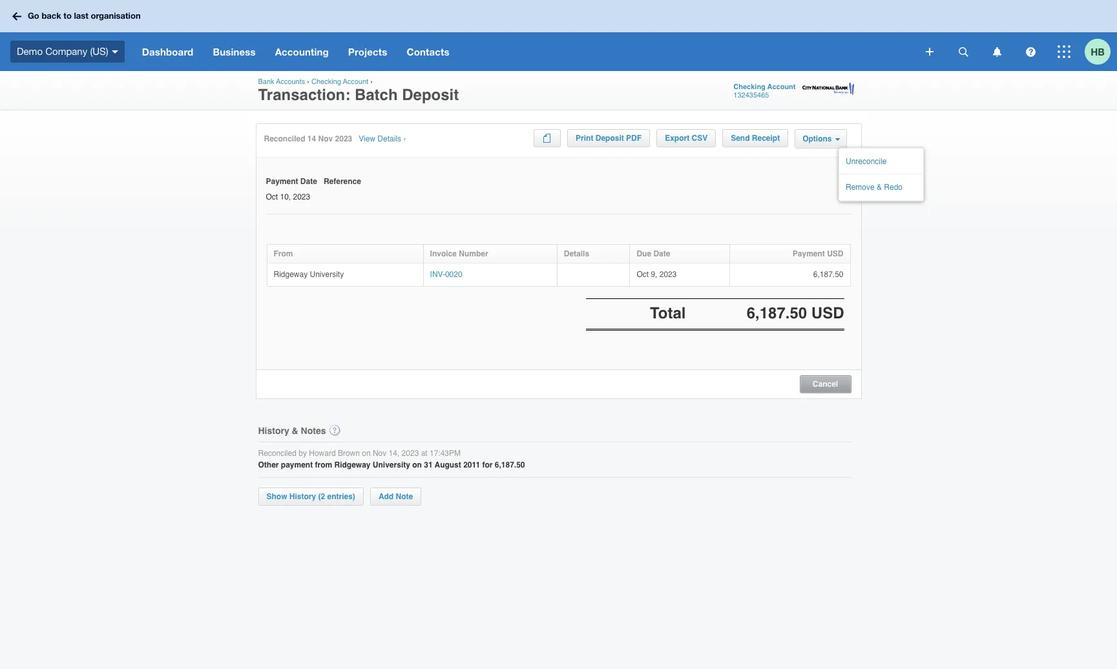 Task type: describe. For each thing, give the bounding box(es) containing it.
reconciled 14 nov 2023 view details ›
[[264, 134, 406, 144]]

date for due date
[[654, 249, 671, 258]]

svg image
[[959, 47, 969, 57]]

checking inside bank accounts › checking account › transaction:                batch deposit
[[312, 78, 341, 86]]

add note
[[379, 493, 413, 502]]

reconciled by howard brown on nov 14, 2023 at 17:43pm other payment from ridgeway university on 31 august 2011 for 6,187.50
[[258, 449, 525, 470]]

oct 9, 2023
[[637, 270, 677, 279]]

ridgeway university
[[274, 270, 344, 279]]

receipt
[[752, 134, 780, 143]]

6,187.50 usd
[[747, 305, 845, 323]]

show
[[267, 493, 287, 502]]

university inside reconciled by howard brown on nov 14, 2023 at 17:43pm other payment from ridgeway university on 31 august 2011 for 6,187.50
[[373, 461, 410, 470]]

usd
[[828, 249, 844, 258]]

add note link
[[370, 488, 422, 506]]

total
[[650, 305, 686, 323]]

for
[[483, 461, 493, 470]]

number
[[459, 249, 489, 258]]

cancel link
[[801, 377, 851, 389]]

print
[[576, 134, 594, 143]]

inv-0020
[[430, 270, 463, 279]]

accounting button
[[265, 32, 339, 71]]

add
[[379, 493, 394, 502]]

invoice
[[430, 249, 457, 258]]

& for notes
[[292, 426, 299, 436]]

reference
[[324, 177, 361, 186]]

redo
[[885, 183, 903, 192]]

send
[[731, 134, 750, 143]]

0 horizontal spatial ›
[[307, 78, 310, 86]]

reconciled for reconciled by howard brown on nov 14, 2023 at 17:43pm other payment from ridgeway university on 31 august 2011 for 6,187.50
[[258, 449, 297, 458]]

from
[[274, 249, 293, 258]]

options
[[803, 134, 832, 144]]

remove & redo link
[[840, 175, 950, 200]]

2023 inside reconciled by howard brown on nov 14, 2023 at 17:43pm other payment from ridgeway university on 31 august 2011 for 6,187.50
[[402, 449, 419, 458]]

1 horizontal spatial on
[[413, 461, 422, 470]]

reconciled for reconciled 14 nov 2023 view details ›
[[264, 134, 306, 144]]

demo
[[17, 46, 43, 57]]

svg image inside go back to last organisation link
[[12, 12, 21, 20]]

& for redo
[[877, 183, 883, 192]]

navigation containing dashboard
[[132, 32, 917, 71]]

payment
[[281, 461, 313, 470]]

history inside show history (2 entries) link
[[290, 493, 316, 502]]

2023 right 9, on the right of the page
[[660, 270, 677, 279]]

2023 inside "payment date oct 10, 2023"
[[293, 192, 310, 201]]

132435465
[[734, 91, 770, 100]]

transaction:
[[258, 86, 351, 104]]

bank accounts › checking account › transaction:                batch deposit
[[258, 78, 459, 104]]

(2
[[318, 493, 325, 502]]

oct inside "payment date oct 10, 2023"
[[266, 192, 278, 201]]

accounts
[[276, 78, 305, 86]]

send receipt link
[[723, 129, 789, 147]]

checking inside checking account 132435465
[[734, 83, 766, 91]]

inv-0020 link
[[430, 270, 463, 279]]

cancel
[[813, 380, 839, 389]]

banner containing hb
[[0, 0, 1118, 71]]

due
[[637, 249, 652, 258]]

(us)
[[90, 46, 108, 57]]

invoice number
[[430, 249, 489, 258]]

from
[[315, 461, 332, 470]]

brown
[[338, 449, 360, 458]]

14
[[308, 134, 316, 144]]

bank
[[258, 78, 275, 86]]

demo company (us)
[[17, 46, 108, 57]]

to
[[64, 11, 72, 21]]

1 horizontal spatial deposit
[[596, 134, 624, 143]]

hb button
[[1086, 32, 1118, 71]]

inv-
[[430, 270, 445, 279]]

back
[[42, 11, 61, 21]]

17:43pm
[[430, 449, 461, 458]]

bank accounts link
[[258, 78, 305, 86]]

unreconcile link
[[840, 149, 950, 174]]

projects
[[348, 46, 388, 58]]

1 horizontal spatial ›
[[371, 78, 373, 86]]

entries)
[[327, 493, 356, 502]]

export csv link
[[657, 129, 716, 147]]

0 vertical spatial history
[[258, 426, 289, 436]]

by
[[299, 449, 307, 458]]

0 horizontal spatial nov
[[318, 134, 333, 144]]

1 horizontal spatial details
[[564, 249, 590, 258]]



Task type: vqa. For each thing, say whether or not it's contained in the screenshot.
the left University
yes



Task type: locate. For each thing, give the bounding box(es) containing it.
view
[[359, 134, 376, 144]]

demo company (us) button
[[0, 32, 132, 71]]

0 horizontal spatial oct
[[266, 192, 278, 201]]

0 horizontal spatial 6,187.50
[[495, 461, 525, 470]]

checking right accounts
[[312, 78, 341, 86]]

1 vertical spatial nov
[[373, 449, 387, 458]]

ridgeway down brown
[[335, 461, 371, 470]]

on left 31
[[413, 461, 422, 470]]

ridgeway
[[274, 270, 308, 279], [335, 461, 371, 470]]

history left the '(2' at the bottom of page
[[290, 493, 316, 502]]

export
[[665, 134, 690, 143]]

dashboard link
[[132, 32, 203, 71]]

14,
[[389, 449, 400, 458]]

1 vertical spatial details
[[564, 249, 590, 258]]

1 vertical spatial history
[[290, 493, 316, 502]]

csv
[[692, 134, 708, 143]]

banner
[[0, 0, 1118, 71]]

nov inside reconciled by howard brown on nov 14, 2023 at 17:43pm other payment from ridgeway university on 31 august 2011 for 6,187.50
[[373, 449, 387, 458]]

contacts button
[[397, 32, 459, 71]]

0 horizontal spatial payment
[[266, 177, 298, 186]]

1 vertical spatial oct
[[637, 270, 649, 279]]

account inside checking account 132435465
[[768, 83, 796, 91]]

date inside "payment date oct 10, 2023"
[[301, 177, 317, 186]]

view details › link
[[359, 134, 406, 145]]

2 horizontal spatial ›
[[404, 134, 406, 144]]

deposit left pdf
[[596, 134, 624, 143]]

date left reference
[[301, 177, 317, 186]]

9,
[[651, 270, 658, 279]]

0 horizontal spatial &
[[292, 426, 299, 436]]

2023
[[335, 134, 353, 144], [293, 192, 310, 201], [660, 270, 677, 279], [402, 449, 419, 458]]

1 horizontal spatial 6,187.50
[[814, 270, 844, 279]]

show history (2 entries)
[[267, 493, 356, 502]]

2011
[[464, 461, 480, 470]]

1 vertical spatial payment
[[793, 249, 826, 258]]

payment for payment usd
[[793, 249, 826, 258]]

10,
[[280, 192, 291, 201]]

0 horizontal spatial account
[[343, 78, 369, 86]]

0 horizontal spatial on
[[362, 449, 371, 458]]

reconciled
[[264, 134, 306, 144], [258, 449, 297, 458]]

export csv
[[665, 134, 708, 143]]

dashboard
[[142, 46, 194, 58]]

svg image inside demo company (us) popup button
[[112, 50, 118, 54]]

unreconcile
[[846, 157, 887, 166]]

& left notes
[[292, 426, 299, 436]]

date for payment date oct 10, 2023
[[301, 177, 317, 186]]

checking account 132435465
[[734, 83, 796, 100]]

0 vertical spatial on
[[362, 449, 371, 458]]

0 vertical spatial date
[[301, 177, 317, 186]]

date
[[301, 177, 317, 186], [654, 249, 671, 258]]

ridgeway down from
[[274, 270, 308, 279]]

oct left 9, on the right of the page
[[637, 270, 649, 279]]

accounting
[[275, 46, 329, 58]]

howard
[[309, 449, 336, 458]]

history
[[258, 426, 289, 436], [290, 493, 316, 502]]

checking up send receipt
[[734, 83, 766, 91]]

business
[[213, 46, 256, 58]]

0 vertical spatial &
[[877, 183, 883, 192]]

payment for payment date oct 10, 2023
[[266, 177, 298, 186]]

payment left usd
[[793, 249, 826, 258]]

6,187.50 inside reconciled by howard brown on nov 14, 2023 at 17:43pm other payment from ridgeway university on 31 august 2011 for 6,187.50
[[495, 461, 525, 470]]

print deposit pdf
[[576, 134, 642, 143]]

business button
[[203, 32, 265, 71]]

0 horizontal spatial ridgeway
[[274, 270, 308, 279]]

university
[[310, 270, 344, 279], [373, 461, 410, 470]]

account up receipt
[[768, 83, 796, 91]]

go back to last organisation link
[[8, 5, 148, 28]]

0 vertical spatial oct
[[266, 192, 278, 201]]

projects button
[[339, 32, 397, 71]]

remove
[[846, 183, 875, 192]]

show history (2 entries) link
[[258, 488, 364, 506]]

0 horizontal spatial date
[[301, 177, 317, 186]]

1 horizontal spatial checking
[[734, 83, 766, 91]]

note
[[396, 493, 413, 502]]

at
[[421, 449, 428, 458]]

payment usd
[[793, 249, 844, 258]]

1 horizontal spatial ridgeway
[[335, 461, 371, 470]]

oct left 10,
[[266, 192, 278, 201]]

contacts
[[407, 46, 450, 58]]

august
[[435, 461, 461, 470]]

› right accounts
[[307, 78, 310, 86]]

0 vertical spatial payment
[[266, 177, 298, 186]]

send receipt
[[731, 134, 780, 143]]

oct
[[266, 192, 278, 201], [637, 270, 649, 279]]

navigation
[[132, 32, 917, 71]]

&
[[877, 183, 883, 192], [292, 426, 299, 436]]

0 vertical spatial nov
[[318, 134, 333, 144]]

svg image
[[12, 12, 21, 20], [1058, 45, 1071, 58], [993, 47, 1002, 57], [1026, 47, 1036, 57], [926, 48, 934, 56], [112, 50, 118, 54]]

6,187.50 right for
[[495, 461, 525, 470]]

nov left 14,
[[373, 449, 387, 458]]

0020
[[445, 270, 463, 279]]

1 horizontal spatial nov
[[373, 449, 387, 458]]

on
[[362, 449, 371, 458], [413, 461, 422, 470]]

31
[[424, 461, 433, 470]]

payment
[[266, 177, 298, 186], [793, 249, 826, 258]]

0 horizontal spatial university
[[310, 270, 344, 279]]

pdf
[[627, 134, 642, 143]]

1 vertical spatial on
[[413, 461, 422, 470]]

details
[[378, 134, 402, 144], [564, 249, 590, 258]]

1 horizontal spatial university
[[373, 461, 410, 470]]

reconciled left 14
[[264, 134, 306, 144]]

2023 left the view
[[335, 134, 353, 144]]

checking
[[312, 78, 341, 86], [734, 83, 766, 91]]

deposit down the contacts dropdown button on the top of page
[[402, 86, 459, 104]]

0 vertical spatial reconciled
[[264, 134, 306, 144]]

0 vertical spatial university
[[310, 270, 344, 279]]

nov
[[318, 134, 333, 144], [373, 449, 387, 458]]

reconciled up other
[[258, 449, 297, 458]]

organisation
[[91, 11, 141, 21]]

1 vertical spatial university
[[373, 461, 410, 470]]

0 vertical spatial deposit
[[402, 86, 459, 104]]

0 horizontal spatial checking
[[312, 78, 341, 86]]

last
[[74, 11, 88, 21]]

1 horizontal spatial account
[[768, 83, 796, 91]]

account inside bank accounts › checking account › transaction:                batch deposit
[[343, 78, 369, 86]]

1 horizontal spatial &
[[877, 183, 883, 192]]

on right brown
[[362, 449, 371, 458]]

company
[[45, 46, 87, 57]]

deposit
[[402, 86, 459, 104], [596, 134, 624, 143]]

print deposit pdf link
[[568, 129, 651, 147]]

hb
[[1091, 46, 1105, 57]]

0 vertical spatial ridgeway
[[274, 270, 308, 279]]

history up other
[[258, 426, 289, 436]]

remove & redo
[[846, 183, 903, 192]]

0 vertical spatial details
[[378, 134, 402, 144]]

history & notes
[[258, 426, 326, 436]]

checking account link
[[312, 78, 369, 86]]

1 vertical spatial &
[[292, 426, 299, 436]]

go back to last organisation
[[28, 11, 141, 21]]

› right the view
[[404, 134, 406, 144]]

& inside 'link'
[[877, 183, 883, 192]]

1 horizontal spatial date
[[654, 249, 671, 258]]

notes
[[301, 426, 326, 436]]

deposit inside bank accounts › checking account › transaction:                batch deposit
[[402, 86, 459, 104]]

ridgeway inside reconciled by howard brown on nov 14, 2023 at 17:43pm other payment from ridgeway university on 31 august 2011 for 6,187.50
[[335, 461, 371, 470]]

payment inside "payment date oct 10, 2023"
[[266, 177, 298, 186]]

› down projects
[[371, 78, 373, 86]]

batch
[[355, 86, 398, 104]]

1 vertical spatial 6,187.50
[[495, 461, 525, 470]]

due date
[[637, 249, 671, 258]]

other
[[258, 461, 279, 470]]

reconciled inside reconciled by howard brown on nov 14, 2023 at 17:43pm other payment from ridgeway university on 31 august 2011 for 6,187.50
[[258, 449, 297, 458]]

payment date oct 10, 2023
[[266, 177, 317, 201]]

1 vertical spatial deposit
[[596, 134, 624, 143]]

account down projects popup button
[[343, 78, 369, 86]]

1 vertical spatial date
[[654, 249, 671, 258]]

go
[[28, 11, 39, 21]]

date right due
[[654, 249, 671, 258]]

& left redo
[[877, 183, 883, 192]]

2023 right 10,
[[293, 192, 310, 201]]

2023 left at
[[402, 449, 419, 458]]

1 horizontal spatial payment
[[793, 249, 826, 258]]

1 vertical spatial ridgeway
[[335, 461, 371, 470]]

1 vertical spatial reconciled
[[258, 449, 297, 458]]

0 vertical spatial 6,187.50
[[814, 270, 844, 279]]

0 horizontal spatial details
[[378, 134, 402, 144]]

6,187.50 down usd
[[814, 270, 844, 279]]

0 horizontal spatial deposit
[[402, 86, 459, 104]]

payment up 10,
[[266, 177, 298, 186]]

1 horizontal spatial oct
[[637, 270, 649, 279]]

nov right 14
[[318, 134, 333, 144]]

account
[[343, 78, 369, 86], [768, 83, 796, 91]]



